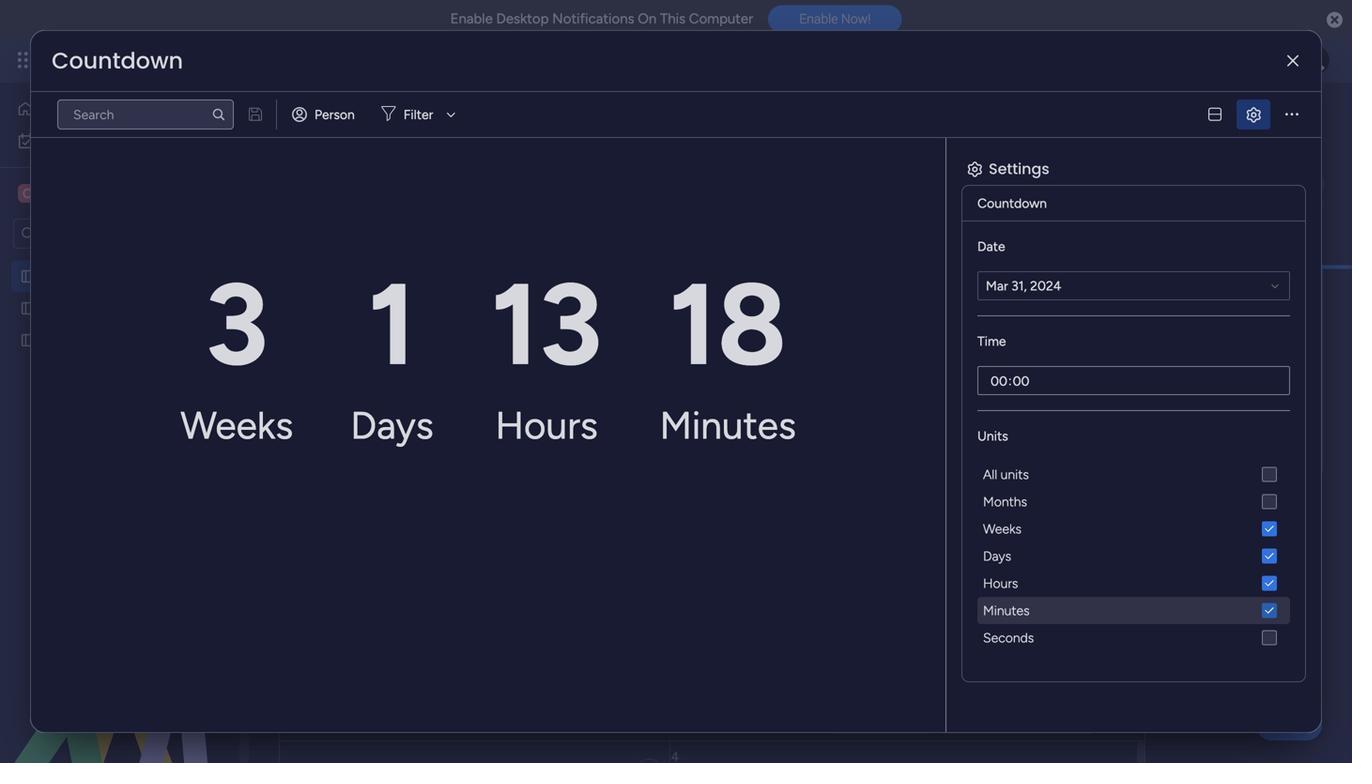 Task type: vqa. For each thing, say whether or not it's contained in the screenshot.
Automate
yes



Task type: describe. For each thing, give the bounding box(es) containing it.
/ for 1
[[1265, 110, 1270, 126]]

weeks
[[181, 403, 293, 448]]

minutes option
[[978, 598, 1291, 625]]

00 : 00
[[991, 373, 1030, 389]]

digital asset management (dam) inside list box
[[44, 269, 238, 285]]

hours option
[[978, 570, 1291, 598]]

workspace image
[[18, 183, 37, 204]]

all
[[984, 467, 998, 483]]

seconds option
[[978, 625, 1291, 652]]

v2 collapse down image
[[295, 758, 312, 764]]

0 horizontal spatial 1
[[368, 256, 416, 393]]

0 horizontal spatial countdown
[[52, 45, 183, 77]]

management inside list box
[[119, 269, 197, 285]]

2
[[1263, 176, 1270, 192]]

18
[[669, 256, 787, 393]]

my work
[[43, 133, 93, 149]]

1 vertical spatial option
[[950, 704, 1023, 734]]

1 vertical spatial countdown
[[978, 195, 1048, 211]]

help button
[[1257, 710, 1323, 741]]

enable for enable desktop notifications on this computer
[[451, 10, 493, 27]]

1 00 from the left
[[991, 373, 1008, 389]]

invite / 1
[[1229, 110, 1279, 126]]

this
[[660, 10, 686, 27]]

3
[[205, 256, 269, 393]]

Filter dashboard by text search field
[[57, 100, 234, 130]]

enable now! button
[[769, 5, 902, 33]]

:
[[1009, 373, 1012, 389]]

lottie animation image
[[0, 574, 240, 764]]

now!
[[842, 11, 871, 27]]

days
[[984, 549, 1012, 565]]

integrate
[[1001, 176, 1055, 192]]

no value
[[515, 443, 569, 459]]

arrow down image
[[440, 103, 463, 126]]

1 vertical spatial asset
[[85, 269, 116, 285]]

units
[[1001, 467, 1030, 483]]

all units
[[984, 467, 1030, 483]]

settings
[[989, 158, 1050, 179]]

units
[[978, 428, 1009, 444]]

monday
[[84, 49, 148, 70]]

value
[[536, 443, 569, 459]]

Digital asset management (DAM) field
[[281, 97, 788, 139]]

dapulse close image
[[1328, 11, 1343, 30]]

days option
[[978, 543, 1291, 570]]

invite
[[1229, 110, 1262, 126]]

dapulse x slim image
[[1288, 54, 1299, 68]]

/ for 2
[[1254, 176, 1260, 192]]

minutes
[[660, 403, 797, 448]]

my work link
[[11, 126, 228, 156]]

hours
[[984, 576, 1019, 592]]

home option
[[11, 94, 228, 124]]

desktop
[[497, 10, 549, 27]]

days
[[351, 403, 434, 448]]

1 vertical spatial digital
[[44, 269, 82, 285]]

person
[[315, 107, 355, 123]]

filter
[[404, 107, 433, 123]]

0 vertical spatial management
[[190, 49, 292, 70]]

weeks option
[[978, 516, 1291, 543]]

on
[[638, 10, 657, 27]]

1 vertical spatial management
[[474, 97, 680, 139]]

my work option
[[11, 126, 228, 156]]

Countdown field
[[47, 45, 188, 77]]

minutes
[[984, 603, 1030, 619]]

v2 split view image
[[1209, 108, 1222, 121]]

select product image
[[17, 51, 36, 70]]

1 public board image from the top
[[20, 268, 38, 286]]

filter button
[[374, 100, 463, 130]]

lottie animation element
[[0, 574, 240, 764]]

2 00 from the left
[[1013, 373, 1030, 389]]

enable now!
[[800, 11, 871, 27]]

months
[[984, 494, 1028, 510]]

website homepage redesign
[[44, 333, 212, 349]]

monday work management
[[84, 49, 292, 70]]



Task type: locate. For each thing, give the bounding box(es) containing it.
1
[[1273, 110, 1279, 126], [368, 256, 416, 393]]

home link
[[11, 94, 228, 124]]

0 horizontal spatial digital
[[44, 269, 82, 285]]

computer
[[689, 10, 754, 27]]

c button
[[13, 178, 183, 210]]

enable left desktop
[[451, 10, 493, 27]]

time
[[978, 334, 1007, 349]]

asset up homepage
[[85, 269, 116, 285]]

automate
[[1192, 176, 1251, 192]]

0 vertical spatial countdown
[[52, 45, 183, 77]]

1 horizontal spatial option
[[950, 704, 1023, 734]]

00 right : at the right of the page
[[1013, 373, 1030, 389]]

1 horizontal spatial 1
[[1273, 110, 1279, 126]]

13
[[491, 256, 603, 393]]

countdown up home option
[[52, 45, 183, 77]]

countdown
[[52, 45, 183, 77], [978, 195, 1048, 211]]

2 group from the top
[[978, 489, 1291, 652]]

1 vertical spatial /
[[1254, 176, 1260, 192]]

0 vertical spatial digital
[[286, 97, 379, 139]]

enable for enable now!
[[800, 11, 838, 27]]

1 horizontal spatial digital asset management (dam)
[[286, 97, 784, 139]]

1 vertical spatial work
[[65, 133, 93, 149]]

/ inside button
[[1265, 110, 1270, 126]]

help
[[1273, 716, 1307, 735]]

enable left now!
[[800, 11, 838, 27]]

enable inside button
[[800, 11, 838, 27]]

integrate button
[[969, 164, 1151, 204]]

0 horizontal spatial 00
[[991, 373, 1008, 389]]

invite / 1 button
[[1194, 103, 1287, 133]]

1 horizontal spatial work
[[152, 49, 186, 70]]

work right my
[[65, 133, 93, 149]]

search image
[[211, 107, 226, 122]]

gantt click to edit element
[[306, 706, 366, 732]]

0 vertical spatial (dam)
[[688, 97, 784, 139]]

/
[[1265, 110, 1270, 126], [1254, 176, 1260, 192]]

00 left : at the right of the page
[[991, 373, 1008, 389]]

1 horizontal spatial /
[[1265, 110, 1270, 126]]

management
[[190, 49, 292, 70], [474, 97, 680, 139], [119, 269, 197, 285]]

0 horizontal spatial /
[[1254, 176, 1260, 192]]

2 public board image from the top
[[20, 300, 38, 318]]

0 vertical spatial /
[[1265, 110, 1270, 126]]

list box containing digital asset management (dam)
[[0, 257, 240, 610]]

person button
[[285, 100, 366, 130]]

redesign
[[162, 333, 212, 349]]

digital up website
[[44, 269, 82, 285]]

no
[[515, 443, 533, 459]]

notifications
[[553, 10, 635, 27]]

enable desktop notifications on this computer
[[451, 10, 754, 27]]

00
[[991, 373, 1008, 389], [1013, 373, 1030, 389]]

1 inside button
[[1273, 110, 1279, 126]]

1 group from the top
[[978, 461, 1291, 652]]

date
[[978, 239, 1006, 255]]

(dam)
[[688, 97, 784, 139], [200, 269, 238, 285]]

digital
[[286, 97, 379, 139], [44, 269, 82, 285]]

1 horizontal spatial (dam)
[[688, 97, 784, 139]]

website
[[44, 333, 92, 349]]

collapse board header image
[[1305, 177, 1320, 192]]

0 vertical spatial option
[[0, 260, 240, 264]]

homepage
[[96, 333, 158, 349]]

option down c button
[[0, 260, 240, 264]]

months option
[[978, 489, 1291, 516]]

None search field
[[57, 100, 234, 130]]

None field
[[978, 272, 1291, 301]]

1 vertical spatial public board image
[[20, 300, 38, 318]]

group containing months
[[978, 489, 1291, 652]]

work right monday
[[152, 49, 186, 70]]

work for monday
[[152, 49, 186, 70]]

seconds
[[984, 630, 1035, 646]]

enable
[[451, 10, 493, 27], [800, 11, 838, 27]]

more dots image
[[1286, 108, 1299, 121]]

group
[[978, 461, 1291, 652], [978, 489, 1291, 652]]

my
[[43, 133, 61, 149]]

digital left filter
[[286, 97, 379, 139]]

/ right invite
[[1265, 110, 1270, 126]]

option
[[0, 260, 240, 264], [950, 704, 1023, 734]]

public board image
[[20, 332, 38, 349]]

0 horizontal spatial (dam)
[[200, 269, 238, 285]]

2 vertical spatial management
[[119, 269, 197, 285]]

asset right person
[[387, 97, 467, 139]]

c
[[22, 186, 32, 202]]

1 vertical spatial 1
[[368, 256, 416, 393]]

1 vertical spatial (dam)
[[200, 269, 238, 285]]

0 horizontal spatial option
[[0, 260, 240, 264]]

option down the seconds on the right
[[950, 704, 1023, 734]]

0 horizontal spatial enable
[[451, 10, 493, 27]]

work inside option
[[65, 133, 93, 149]]

0 horizontal spatial digital asset management (dam)
[[44, 269, 238, 285]]

1 horizontal spatial enable
[[800, 11, 838, 27]]

/ left 2
[[1254, 176, 1260, 192]]

0 horizontal spatial work
[[65, 133, 93, 149]]

john smith image
[[1300, 45, 1330, 75]]

home
[[41, 101, 77, 117]]

automate / 2
[[1192, 176, 1270, 192]]

work
[[152, 49, 186, 70], [65, 133, 93, 149]]

1 vertical spatial digital asset management (dam)
[[44, 269, 238, 285]]

0 vertical spatial 1
[[1273, 110, 1279, 126]]

work for my
[[65, 133, 93, 149]]

1 horizontal spatial asset
[[387, 97, 467, 139]]

1 enable from the left
[[451, 10, 493, 27]]

0 vertical spatial work
[[152, 49, 186, 70]]

0 vertical spatial asset
[[387, 97, 467, 139]]

1 horizontal spatial digital
[[286, 97, 379, 139]]

countdown down integrate
[[978, 195, 1048, 211]]

0 vertical spatial public board image
[[20, 268, 38, 286]]

list box
[[0, 257, 240, 610]]

digital asset management (dam)
[[286, 97, 784, 139], [44, 269, 238, 285]]

0 horizontal spatial asset
[[85, 269, 116, 285]]

0 vertical spatial digital asset management (dam)
[[286, 97, 784, 139]]

1 horizontal spatial countdown
[[978, 195, 1048, 211]]

hours
[[496, 403, 598, 448]]

2 enable from the left
[[800, 11, 838, 27]]

group containing all units
[[978, 461, 1291, 652]]

asset
[[387, 97, 467, 139], [85, 269, 116, 285]]

1 horizontal spatial 00
[[1013, 373, 1030, 389]]

weeks
[[984, 521, 1022, 537]]

public board image
[[20, 268, 38, 286], [20, 300, 38, 318]]



